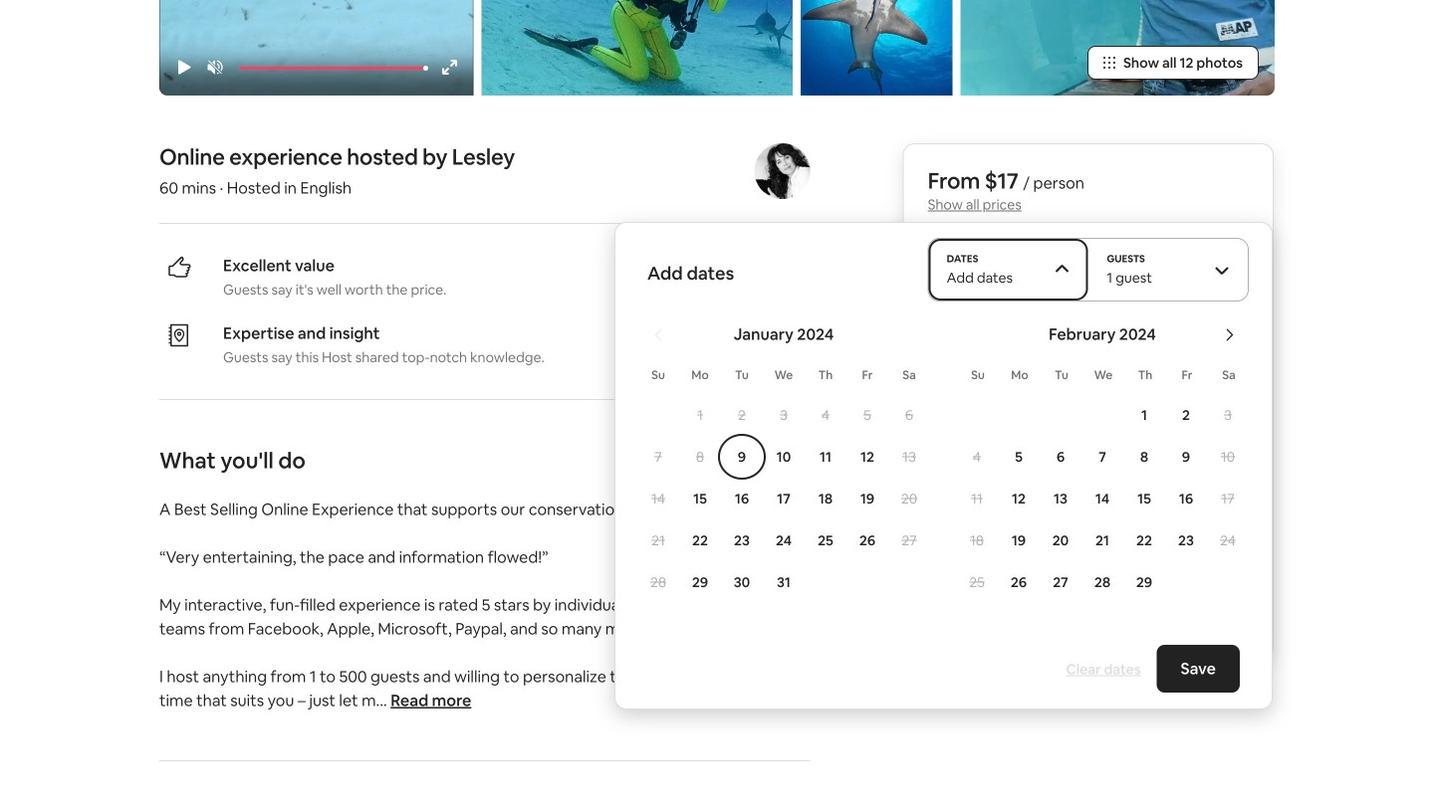 Task type: vqa. For each thing, say whether or not it's contained in the screenshot.
rileyville, virginia mountain views nov 25 – 30 $463 night
no



Task type: locate. For each thing, give the bounding box(es) containing it.
lesley the underwater photographer image
[[481, 0, 793, 96], [481, 0, 793, 96]]

learn more about the host, lesley. image
[[754, 143, 810, 199], [754, 143, 810, 199]]

weird and wonderful hammerhead shark image
[[801, 0, 953, 96], [801, 0, 953, 96]]

maxine and lesley image
[[961, 0, 1275, 96], [961, 0, 1275, 96]]



Task type: describe. For each thing, give the bounding box(es) containing it.
calendar application
[[615, 303, 1434, 646]]



